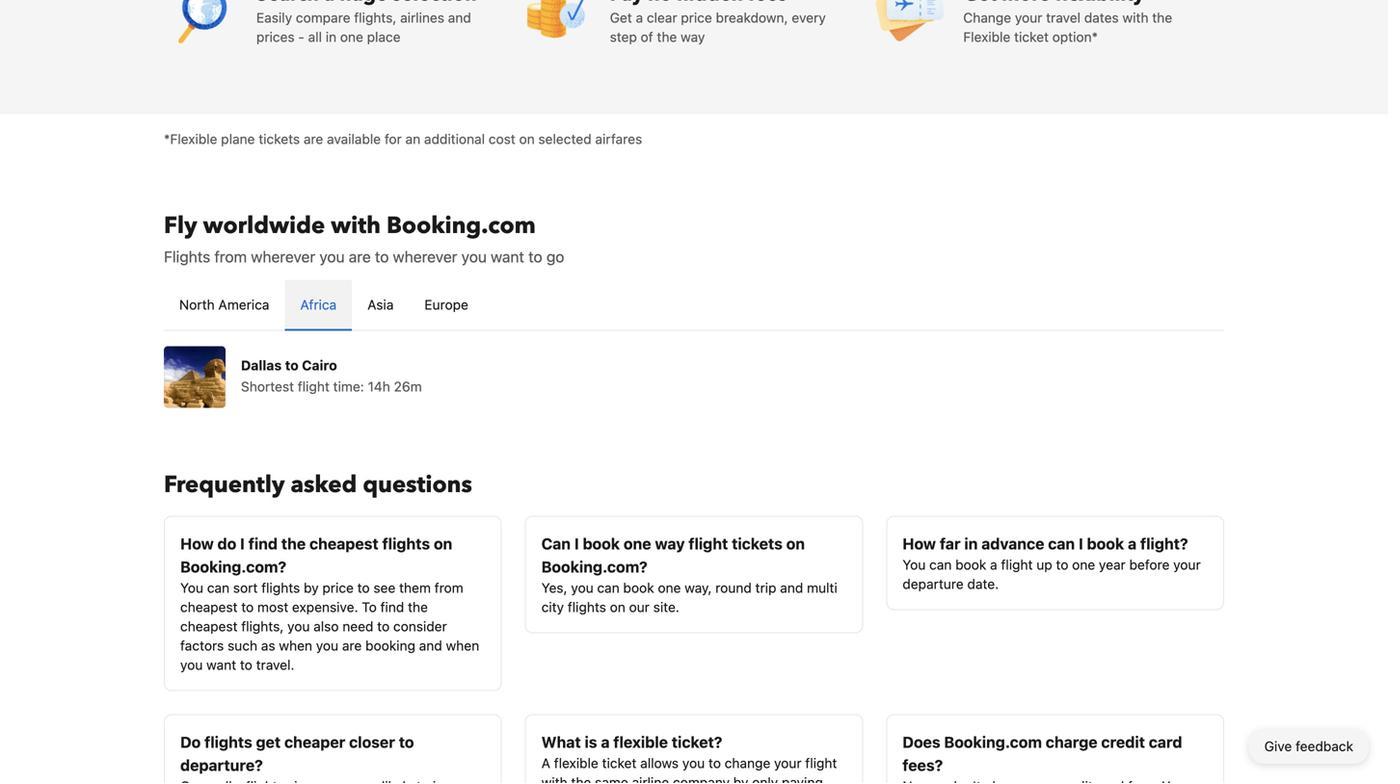 Task type: locate. For each thing, give the bounding box(es) containing it.
flights, up place
[[354, 10, 397, 26]]

1 horizontal spatial when
[[446, 638, 479, 654]]

2 vertical spatial are
[[342, 638, 362, 654]]

1 vertical spatial in
[[964, 535, 978, 553]]

are down the need
[[342, 638, 362, 654]]

one left year at the bottom right of page
[[1072, 557, 1095, 573]]

wherever
[[251, 248, 315, 266], [393, 248, 457, 266]]

1 vertical spatial flights,
[[241, 619, 284, 635]]

change your travel dates with the flexible ticket option*
[[963, 10, 1172, 45]]

flights up departure?
[[204, 734, 252, 752]]

up
[[1037, 557, 1052, 573]]

you right yes,
[[571, 580, 593, 596]]

find right do
[[248, 535, 278, 553]]

to right the closer
[[399, 734, 414, 752]]

flight up way,
[[689, 535, 728, 553]]

0 horizontal spatial how
[[180, 535, 214, 553]]

flight down advance
[[1001, 557, 1033, 573]]

factors
[[180, 638, 224, 654]]

in
[[326, 29, 337, 45], [964, 535, 978, 553]]

1 vertical spatial way
[[655, 535, 685, 553]]

0 horizontal spatial tickets
[[259, 131, 300, 147]]

consider
[[393, 619, 447, 635]]

flexible up allows
[[613, 734, 668, 752]]

year
[[1099, 557, 1126, 573]]

you down factors
[[180, 657, 203, 673]]

is
[[585, 734, 597, 752]]

credit
[[1101, 734, 1145, 752]]

departure?
[[180, 757, 263, 775]]

want
[[491, 248, 524, 266], [206, 657, 236, 673]]

1 horizontal spatial flights,
[[354, 10, 397, 26]]

a right get in the top of the page
[[636, 10, 643, 26]]

0 horizontal spatial by
[[304, 580, 319, 596]]

booking.com up europe
[[387, 210, 536, 242]]

price up expensive.
[[322, 580, 354, 596]]

0 horizontal spatial find
[[248, 535, 278, 553]]

0 vertical spatial your
[[1015, 10, 1042, 26]]

by inside how do i find the cheapest flights on booking.com? you can sort flights by price to see them from cheapest to most expensive. to find the cheapest flights, you also need to consider factors such as when you are booking and when you want to travel.
[[304, 580, 319, 596]]

city
[[541, 600, 564, 616]]

0 horizontal spatial booking.com
[[387, 210, 536, 242]]

selected
[[538, 131, 592, 147]]

flights up most
[[261, 580, 300, 596]]

1 horizontal spatial want
[[491, 248, 524, 266]]

1 vertical spatial want
[[206, 657, 236, 673]]

0 vertical spatial way
[[681, 29, 705, 45]]

tickets up trip
[[732, 535, 783, 553]]

3 i from the left
[[1079, 535, 1083, 553]]

1 vertical spatial by
[[733, 775, 748, 784]]

tickets inside can i book one way flight tickets on booking.com? yes, you can book one way, round trip and multi city flights on our site.
[[732, 535, 783, 553]]

way inside can i book one way flight tickets on booking.com? yes, you can book one way, round trip and multi city flights on our site.
[[655, 535, 685, 553]]

booking.com right "does"
[[944, 734, 1042, 752]]

your left travel
[[1015, 10, 1042, 26]]

2 vertical spatial with
[[541, 775, 567, 784]]

1 how from the left
[[180, 535, 214, 553]]

want left 'go'
[[491, 248, 524, 266]]

get
[[610, 10, 632, 26]]

the inside what is a flexible ticket? a flexible ticket allows you to change your flight with the same airline company by only payin
[[571, 775, 591, 784]]

1 vertical spatial find
[[380, 600, 404, 616]]

to up company
[[708, 756, 721, 772]]

one left place
[[340, 29, 363, 45]]

the up consider
[[408, 600, 428, 616]]

2 vertical spatial and
[[419, 638, 442, 654]]

from right flights
[[214, 248, 247, 266]]

0 horizontal spatial wherever
[[251, 248, 315, 266]]

asia
[[367, 297, 394, 313]]

0 horizontal spatial when
[[279, 638, 312, 654]]

0 horizontal spatial flexible
[[554, 756, 598, 772]]

same
[[595, 775, 628, 784]]

booking.com? down do
[[180, 558, 286, 576]]

tab list
[[164, 280, 1224, 332]]

in right far
[[964, 535, 978, 553]]

wherever up europe
[[393, 248, 457, 266]]

0 horizontal spatial want
[[206, 657, 236, 673]]

1 vertical spatial ticket
[[602, 756, 637, 772]]

with inside what is a flexible ticket? a flexible ticket allows you to change your flight with the same airline company by only payin
[[541, 775, 567, 784]]

book
[[583, 535, 620, 553], [1087, 535, 1124, 553], [955, 557, 986, 573], [623, 580, 654, 596]]

when
[[279, 638, 312, 654], [446, 638, 479, 654]]

want down factors
[[206, 657, 236, 673]]

can up the up at the bottom right of page
[[1048, 535, 1075, 553]]

ticket up same
[[602, 756, 637, 772]]

flight?
[[1140, 535, 1188, 553]]

are up asia
[[349, 248, 371, 266]]

to inside what is a flexible ticket? a flexible ticket allows you to change your flight with the same airline company by only payin
[[708, 756, 721, 772]]

africa
[[300, 297, 337, 313]]

flights, up as on the bottom left of page
[[241, 619, 284, 635]]

in inside how far in advance can i book a flight? you can book a flight up to one year before your departure date.
[[964, 535, 978, 553]]

in right all
[[326, 29, 337, 45]]

the inside 'get a clear price breakdown, every step of the way'
[[657, 29, 677, 45]]

0 vertical spatial in
[[326, 29, 337, 45]]

how
[[180, 535, 214, 553], [903, 535, 936, 553]]

prices
[[256, 29, 295, 45]]

0 vertical spatial price
[[681, 10, 712, 26]]

are inside "fly worldwide with booking.com flights from wherever you are to wherever you want to go"
[[349, 248, 371, 266]]

how left do
[[180, 535, 214, 553]]

booking.com? inside can i book one way flight tickets on booking.com? yes, you can book one way, round trip and multi city flights on our site.
[[541, 558, 648, 576]]

by down "change"
[[733, 775, 748, 784]]

1 vertical spatial and
[[780, 580, 803, 596]]

way up way,
[[655, 535, 685, 553]]

1 horizontal spatial booking.com?
[[541, 558, 648, 576]]

0 vertical spatial flights,
[[354, 10, 397, 26]]

you inside how far in advance can i book a flight? you can book a flight up to one year before your departure date.
[[903, 557, 926, 573]]

feedback
[[1296, 739, 1353, 755]]

flexible down is
[[554, 756, 598, 772]]

you up departure
[[903, 557, 926, 573]]

1 horizontal spatial in
[[964, 535, 978, 553]]

how left far
[[903, 535, 936, 553]]

them
[[399, 580, 431, 596]]

i right can at the left of page
[[574, 535, 579, 553]]

1 horizontal spatial wherever
[[393, 248, 457, 266]]

frequently
[[164, 469, 285, 501]]

how inside how far in advance can i book a flight? you can book a flight up to one year before your departure date.
[[903, 535, 936, 553]]

i right advance
[[1079, 535, 1083, 553]]

your down 'flight?'
[[1173, 557, 1201, 573]]

booking.com? down can at the left of page
[[541, 558, 648, 576]]

0 horizontal spatial price
[[322, 580, 354, 596]]

tab list containing north america
[[164, 280, 1224, 332]]

the left same
[[571, 775, 591, 784]]

0 vertical spatial booking.com
[[387, 210, 536, 242]]

1 vertical spatial booking.com
[[944, 734, 1042, 752]]

and inside how do i find the cheapest flights on booking.com? you can sort flights by price to see them from cheapest to most expensive. to find the cheapest flights, you also need to consider factors such as when you are booking and when you want to travel.
[[419, 638, 442, 654]]

in inside easily compare flights, airlines and prices - all in one place
[[326, 29, 337, 45]]

0 vertical spatial find
[[248, 535, 278, 553]]

one inside how far in advance can i book a flight? you can book a flight up to one year before your departure date.
[[1072, 557, 1095, 573]]

how inside how do i find the cheapest flights on booking.com? you can sort flights by price to see them from cheapest to most expensive. to find the cheapest flights, you also need to consider factors such as when you are booking and when you want to travel.
[[180, 535, 214, 553]]

are
[[304, 131, 323, 147], [349, 248, 371, 266], [342, 638, 362, 654]]

0 vertical spatial tickets
[[259, 131, 300, 147]]

i right do
[[240, 535, 245, 553]]

0 vertical spatial cheapest
[[309, 535, 379, 553]]

flight inside dallas to cairo shortest flight time: 14h 26m
[[298, 379, 330, 395]]

find
[[248, 535, 278, 553], [380, 600, 404, 616]]

0 vertical spatial with
[[1123, 10, 1149, 26]]

2 horizontal spatial i
[[1079, 535, 1083, 553]]

to right the up at the bottom right of page
[[1056, 557, 1069, 573]]

when right as on the bottom left of page
[[279, 638, 312, 654]]

the
[[1152, 10, 1172, 26], [657, 29, 677, 45], [281, 535, 306, 553], [408, 600, 428, 616], [571, 775, 591, 784]]

do
[[217, 535, 236, 553]]

0 horizontal spatial with
[[331, 210, 381, 242]]

the down clear
[[657, 29, 677, 45]]

1 vertical spatial price
[[322, 580, 354, 596]]

0 horizontal spatial and
[[419, 638, 442, 654]]

easily compare flights, airlines and prices - all in one place
[[256, 10, 471, 45]]

0 horizontal spatial from
[[214, 248, 247, 266]]

you inside what is a flexible ticket? a flexible ticket allows you to change your flight with the same airline company by only payin
[[682, 756, 705, 772]]

1 horizontal spatial how
[[903, 535, 936, 553]]

ticket?
[[672, 734, 722, 752]]

book up year at the bottom right of page
[[1087, 535, 1124, 553]]

1 horizontal spatial from
[[435, 580, 463, 596]]

1 booking.com? from the left
[[180, 558, 286, 576]]

step
[[610, 29, 637, 45]]

2 vertical spatial your
[[774, 756, 802, 772]]

price right clear
[[681, 10, 712, 26]]

i inside how far in advance can i book a flight? you can book a flight up to one year before your departure date.
[[1079, 535, 1083, 553]]

0 vertical spatial you
[[903, 557, 926, 573]]

1 horizontal spatial price
[[681, 10, 712, 26]]

1 horizontal spatial i
[[574, 535, 579, 553]]

the right dates
[[1152, 10, 1172, 26]]

flight down the cairo
[[298, 379, 330, 395]]

0 horizontal spatial flights,
[[241, 619, 284, 635]]

you inside how do i find the cheapest flights on booking.com? you can sort flights by price to see them from cheapest to most expensive. to find the cheapest flights, you also need to consider factors such as when you are booking and when you want to travel.
[[180, 580, 203, 596]]

1 vertical spatial cheapest
[[180, 600, 238, 616]]

you up company
[[682, 756, 705, 772]]

to up asia
[[375, 248, 389, 266]]

what is a flexible ticket? a flexible ticket allows you to change your flight with the same airline company by only payin
[[541, 734, 837, 784]]

tickets right plane
[[259, 131, 300, 147]]

can
[[1048, 535, 1075, 553], [929, 557, 952, 573], [207, 580, 229, 596], [597, 580, 620, 596]]

1 vertical spatial flexible
[[554, 756, 598, 772]]

a up before
[[1128, 535, 1137, 553]]

flights inside "do flights get cheaper closer to departure?"
[[204, 734, 252, 752]]

to left 'go'
[[528, 248, 542, 266]]

on inside how do i find the cheapest flights on booking.com? you can sort flights by price to see them from cheapest to most expensive. to find the cheapest flights, you also need to consider factors such as when you are booking and when you want to travel.
[[434, 535, 452, 553]]

easily
[[256, 10, 292, 26]]

airfares
[[595, 131, 642, 147]]

i
[[240, 535, 245, 553], [574, 535, 579, 553], [1079, 535, 1083, 553]]

america
[[218, 297, 269, 313]]

2 booking.com? from the left
[[541, 558, 648, 576]]

and inside easily compare flights, airlines and prices - all in one place
[[448, 10, 471, 26]]

to
[[375, 248, 389, 266], [528, 248, 542, 266], [285, 358, 299, 374], [1056, 557, 1069, 573], [357, 580, 370, 596], [241, 600, 254, 616], [377, 619, 390, 635], [240, 657, 252, 673], [399, 734, 414, 752], [708, 756, 721, 772]]

2 i from the left
[[574, 535, 579, 553]]

how far in advance can i book a flight? you can book a flight up to one year before your departure date.
[[903, 535, 1201, 592]]

with up asia
[[331, 210, 381, 242]]

north
[[179, 297, 215, 313]]

wherever down worldwide
[[251, 248, 315, 266]]

0 vertical spatial from
[[214, 248, 247, 266]]

way right of
[[681, 29, 705, 45]]

0 vertical spatial want
[[491, 248, 524, 266]]

flexible
[[963, 29, 1011, 45]]

can right yes,
[[597, 580, 620, 596]]

you left also
[[287, 619, 310, 635]]

book up date. in the bottom right of the page
[[955, 557, 986, 573]]

0 vertical spatial ticket
[[1014, 29, 1049, 45]]

0 horizontal spatial i
[[240, 535, 245, 553]]

advance
[[982, 535, 1044, 553]]

by up expensive.
[[304, 580, 319, 596]]

booking.com? inside how do i find the cheapest flights on booking.com? you can sort flights by price to see them from cheapest to most expensive. to find the cheapest flights, you also need to consider factors such as when you are booking and when you want to travel.
[[180, 558, 286, 576]]

give
[[1264, 739, 1292, 755]]

1 horizontal spatial booking.com
[[944, 734, 1042, 752]]

flights right city
[[568, 600, 606, 616]]

ticket down travel
[[1014, 29, 1049, 45]]

with right dates
[[1123, 10, 1149, 26]]

0 horizontal spatial ticket
[[602, 756, 637, 772]]

and right airlines at the left top of page
[[448, 10, 471, 26]]

0 horizontal spatial in
[[326, 29, 337, 45]]

you left sort
[[180, 580, 203, 596]]

2 horizontal spatial and
[[780, 580, 803, 596]]

ticket inside 'change your travel dates with the flexible ticket option*'
[[1014, 29, 1049, 45]]

price
[[681, 10, 712, 26], [322, 580, 354, 596]]

2 horizontal spatial your
[[1173, 557, 1201, 573]]

find down see
[[380, 600, 404, 616]]

you inside can i book one way flight tickets on booking.com? yes, you can book one way, round trip and multi city flights on our site.
[[571, 580, 593, 596]]

with down a
[[541, 775, 567, 784]]

1 i from the left
[[240, 535, 245, 553]]

a right is
[[601, 734, 610, 752]]

ticket inside what is a flexible ticket? a flexible ticket allows you to change your flight with the same airline company by only payin
[[602, 756, 637, 772]]

2 when from the left
[[446, 638, 479, 654]]

europe
[[424, 297, 468, 313]]

1 vertical spatial tickets
[[732, 535, 783, 553]]

1 vertical spatial you
[[180, 580, 203, 596]]

change
[[963, 10, 1011, 26]]

1 vertical spatial from
[[435, 580, 463, 596]]

to up the to
[[357, 580, 370, 596]]

way,
[[685, 580, 712, 596]]

and down consider
[[419, 638, 442, 654]]

are left available
[[304, 131, 323, 147]]

1 horizontal spatial your
[[1015, 10, 1042, 26]]

clear
[[647, 10, 677, 26]]

a up date. in the bottom right of the page
[[990, 557, 997, 573]]

to left the cairo
[[285, 358, 299, 374]]

1 vertical spatial with
[[331, 210, 381, 242]]

a
[[636, 10, 643, 26], [1128, 535, 1137, 553], [990, 557, 997, 573], [601, 734, 610, 752]]

what
[[541, 734, 581, 752]]

booking.com?
[[180, 558, 286, 576], [541, 558, 648, 576]]

the down frequently asked questions
[[281, 535, 306, 553]]

flights up them
[[382, 535, 430, 553]]

one up "our"
[[624, 535, 651, 553]]

2 how from the left
[[903, 535, 936, 553]]

europe button
[[409, 280, 484, 330]]

1 horizontal spatial ticket
[[1014, 29, 1049, 45]]

1 horizontal spatial find
[[380, 600, 404, 616]]

price inside how do i find the cheapest flights on booking.com? you can sort flights by price to see them from cheapest to most expensive. to find the cheapest flights, you also need to consider factors such as when you are booking and when you want to travel.
[[322, 580, 354, 596]]

can left sort
[[207, 580, 229, 596]]

when down consider
[[446, 638, 479, 654]]

1 vertical spatial are
[[349, 248, 371, 266]]

can
[[541, 535, 571, 553]]

0 vertical spatial by
[[304, 580, 319, 596]]

0 vertical spatial and
[[448, 10, 471, 26]]

your inside what is a flexible ticket? a flexible ticket allows you to change your flight with the same airline company by only payin
[[774, 756, 802, 772]]

fees?
[[903, 757, 943, 775]]

fly worldwide with booking.com flights from wherever you are to wherever you want to go
[[164, 210, 564, 266]]

your up only
[[774, 756, 802, 772]]

you up africa
[[319, 248, 345, 266]]

1 horizontal spatial you
[[903, 557, 926, 573]]

0 horizontal spatial your
[[774, 756, 802, 772]]

from right them
[[435, 580, 463, 596]]

1 horizontal spatial flexible
[[613, 734, 668, 752]]

booking
[[365, 638, 415, 654]]

plane
[[221, 131, 255, 147]]

you for how do i find the cheapest flights on booking.com?
[[180, 580, 203, 596]]

1 horizontal spatial and
[[448, 10, 471, 26]]

far
[[940, 535, 961, 553]]

your
[[1015, 10, 1042, 26], [1173, 557, 1201, 573], [774, 756, 802, 772]]

before
[[1129, 557, 1170, 573]]

1 vertical spatial your
[[1173, 557, 1201, 573]]

0 horizontal spatial you
[[180, 580, 203, 596]]

1 horizontal spatial tickets
[[732, 535, 783, 553]]

dallas to cairo image
[[164, 347, 226, 408]]

flight right "change"
[[805, 756, 837, 772]]

all
[[308, 29, 322, 45]]

want inside how do i find the cheapest flights on booking.com? you can sort flights by price to see them from cheapest to most expensive. to find the cheapest flights, you also need to consider factors such as when you are booking and when you want to travel.
[[206, 657, 236, 673]]

2 horizontal spatial with
[[1123, 10, 1149, 26]]

*flexible
[[164, 131, 217, 147]]

1 horizontal spatial by
[[733, 775, 748, 784]]

1 horizontal spatial with
[[541, 775, 567, 784]]

flexible
[[613, 734, 668, 752], [554, 756, 598, 772]]

0 horizontal spatial booking.com?
[[180, 558, 286, 576]]

and right trip
[[780, 580, 803, 596]]

does booking.com charge credit card fees?
[[903, 734, 1182, 775]]

ticket
[[1014, 29, 1049, 45], [602, 756, 637, 772]]



Task type: describe. For each thing, give the bounding box(es) containing it.
26m
[[394, 379, 422, 395]]

one up site.
[[658, 580, 681, 596]]

flight inside can i book one way flight tickets on booking.com? yes, you can book one way, round trip and multi city flights on our site.
[[689, 535, 728, 553]]

our
[[629, 600, 650, 616]]

change
[[725, 756, 771, 772]]

-
[[298, 29, 304, 45]]

also
[[314, 619, 339, 635]]

cost
[[489, 131, 515, 147]]

travel
[[1046, 10, 1081, 26]]

booking.com inside does booking.com charge credit card fees?
[[944, 734, 1042, 752]]

an
[[405, 131, 420, 147]]

to up "booking"
[[377, 619, 390, 635]]

most
[[257, 600, 288, 616]]

the inside 'change your travel dates with the flexible ticket option*'
[[1152, 10, 1172, 26]]

you down also
[[316, 638, 338, 654]]

departure
[[903, 576, 964, 592]]

book right can at the left of page
[[583, 535, 620, 553]]

airlines
[[400, 10, 444, 26]]

company
[[673, 775, 730, 784]]

can inside how do i find the cheapest flights on booking.com? you can sort flights by price to see them from cheapest to most expensive. to find the cheapest flights, you also need to consider factors such as when you are booking and when you want to travel.
[[207, 580, 229, 596]]

available
[[327, 131, 381, 147]]

flights
[[164, 248, 210, 266]]

can i book one way flight tickets on booking.com? yes, you can book one way, round trip and multi city flights on our site.
[[541, 535, 837, 616]]

can inside can i book one way flight tickets on booking.com? yes, you can book one way, round trip and multi city flights on our site.
[[597, 580, 620, 596]]

give feedback
[[1264, 739, 1353, 755]]

want inside "fly worldwide with booking.com flights from wherever you are to wherever you want to go"
[[491, 248, 524, 266]]

do
[[180, 734, 201, 752]]

dallas
[[241, 358, 282, 374]]

site.
[[653, 600, 680, 616]]

2 wherever from the left
[[393, 248, 457, 266]]

expensive.
[[292, 600, 358, 616]]

by inside what is a flexible ticket? a flexible ticket allows you to change your flight with the same airline company by only payin
[[733, 775, 748, 784]]

to down such
[[240, 657, 252, 673]]

a inside 'get a clear price breakdown, every step of the way'
[[636, 10, 643, 26]]

get
[[256, 734, 281, 752]]

breakdown,
[[716, 10, 788, 26]]

travel.
[[256, 657, 294, 673]]

asked
[[291, 469, 357, 501]]

place
[[367, 29, 401, 45]]

to inside "do flights get cheaper closer to departure?"
[[399, 734, 414, 752]]

option*
[[1052, 29, 1098, 45]]

2 vertical spatial cheapest
[[180, 619, 238, 635]]

card
[[1149, 734, 1182, 752]]

booking.com inside "fly worldwide with booking.com flights from wherever you are to wherever you want to go"
[[387, 210, 536, 242]]

to down sort
[[241, 600, 254, 616]]

1 wherever from the left
[[251, 248, 315, 266]]

closer
[[349, 734, 395, 752]]

see
[[373, 580, 395, 596]]

flights inside can i book one way flight tickets on booking.com? yes, you can book one way, round trip and multi city flights on our site.
[[568, 600, 606, 616]]

north america button
[[164, 280, 285, 330]]

cairo
[[302, 358, 337, 374]]

to inside how far in advance can i book a flight? you can book a flight up to one year before your departure date.
[[1056, 557, 1069, 573]]

0 vertical spatial flexible
[[613, 734, 668, 752]]

book up "our"
[[623, 580, 654, 596]]

flights, inside how do i find the cheapest flights on booking.com? you can sort flights by price to see them from cheapest to most expensive. to find the cheapest flights, you also need to consider factors such as when you are booking and when you want to travel.
[[241, 619, 284, 635]]

i inside how do i find the cheapest flights on booking.com? you can sort flights by price to see them from cheapest to most expensive. to find the cheapest flights, you also need to consider factors such as when you are booking and when you want to travel.
[[240, 535, 245, 553]]

charge
[[1046, 734, 1098, 752]]

trip
[[755, 580, 776, 596]]

yes,
[[541, 580, 567, 596]]

give feedback button
[[1249, 730, 1369, 764]]

airline
[[632, 775, 669, 784]]

from inside "fly worldwide with booking.com flights from wherever you are to wherever you want to go"
[[214, 248, 247, 266]]

your inside how far in advance can i book a flight? you can book a flight up to one year before your departure date.
[[1173, 557, 1201, 573]]

for
[[385, 131, 402, 147]]

africa button
[[285, 280, 352, 330]]

do flights get cheaper closer to departure?
[[180, 734, 414, 775]]

time:
[[333, 379, 364, 395]]

way inside 'get a clear price breakdown, every step of the way'
[[681, 29, 705, 45]]

ticket for a
[[602, 756, 637, 772]]

you up europe
[[461, 248, 487, 266]]

from inside how do i find the cheapest flights on booking.com? you can sort flights by price to see them from cheapest to most expensive. to find the cheapest flights, you also need to consider factors such as when you are booking and when you want to travel.
[[435, 580, 463, 596]]

such
[[228, 638, 257, 654]]

dallas to cairo shortest flight time: 14h 26m
[[241, 358, 422, 395]]

with inside "fly worldwide with booking.com flights from wherever you are to wherever you want to go"
[[331, 210, 381, 242]]

multi
[[807, 580, 837, 596]]

cheaper
[[284, 734, 345, 752]]

frequently asked questions
[[164, 469, 472, 501]]

asia button
[[352, 280, 409, 330]]

a
[[541, 756, 550, 772]]

ticket for travel
[[1014, 29, 1049, 45]]

how for how far in advance can i book a flight?
[[903, 535, 936, 553]]

with inside 'change your travel dates with the flexible ticket option*'
[[1123, 10, 1149, 26]]

one inside easily compare flights, airlines and prices - all in one place
[[340, 29, 363, 45]]

flights, inside easily compare flights, airlines and prices - all in one place
[[354, 10, 397, 26]]

booking.com? for book
[[541, 558, 648, 576]]

worldwide
[[203, 210, 325, 242]]

need
[[342, 619, 373, 635]]

how do i find the cheapest flights on booking.com? you can sort flights by price to see them from cheapest to most expensive. to find the cheapest flights, you also need to consider factors such as when you are booking and when you want to travel.
[[180, 535, 479, 673]]

to inside dallas to cairo shortest flight time: 14h 26m
[[285, 358, 299, 374]]

i inside can i book one way flight tickets on booking.com? yes, you can book one way, round trip and multi city flights on our site.
[[574, 535, 579, 553]]

compare
[[296, 10, 350, 26]]

flight inside how far in advance can i book a flight? you can book a flight up to one year before your departure date.
[[1001, 557, 1033, 573]]

dates
[[1084, 10, 1119, 26]]

how for how do i find the cheapest flights on booking.com?
[[180, 535, 214, 553]]

your inside 'change your travel dates with the flexible ticket option*'
[[1015, 10, 1042, 26]]

are inside how do i find the cheapest flights on booking.com? you can sort flights by price to see them from cheapest to most expensive. to find the cheapest flights, you also need to consider factors such as when you are booking and when you want to travel.
[[342, 638, 362, 654]]

every
[[792, 10, 826, 26]]

get a clear price breakdown, every step of the way
[[610, 10, 826, 45]]

and inside can i book one way flight tickets on booking.com? yes, you can book one way, round trip and multi city flights on our site.
[[780, 580, 803, 596]]

allows
[[640, 756, 679, 772]]

booking.com? for i
[[180, 558, 286, 576]]

shortest
[[241, 379, 294, 395]]

north america
[[179, 297, 269, 313]]

1 when from the left
[[279, 638, 312, 654]]

0 vertical spatial are
[[304, 131, 323, 147]]

you for how far in advance can i book a flight?
[[903, 557, 926, 573]]

date.
[[967, 576, 999, 592]]

a inside what is a flexible ticket? a flexible ticket allows you to change your flight with the same airline company by only payin
[[601, 734, 610, 752]]

14h
[[368, 379, 390, 395]]

of
[[641, 29, 653, 45]]

can up departure
[[929, 557, 952, 573]]

go
[[546, 248, 564, 266]]

to
[[362, 600, 377, 616]]

round
[[715, 580, 752, 596]]

price inside 'get a clear price breakdown, every step of the way'
[[681, 10, 712, 26]]

flight inside what is a flexible ticket? a flexible ticket allows you to change your flight with the same airline company by only payin
[[805, 756, 837, 772]]



Task type: vqa. For each thing, say whether or not it's contained in the screenshot.
You for How do I find the cheapest flights on Booking.com?
yes



